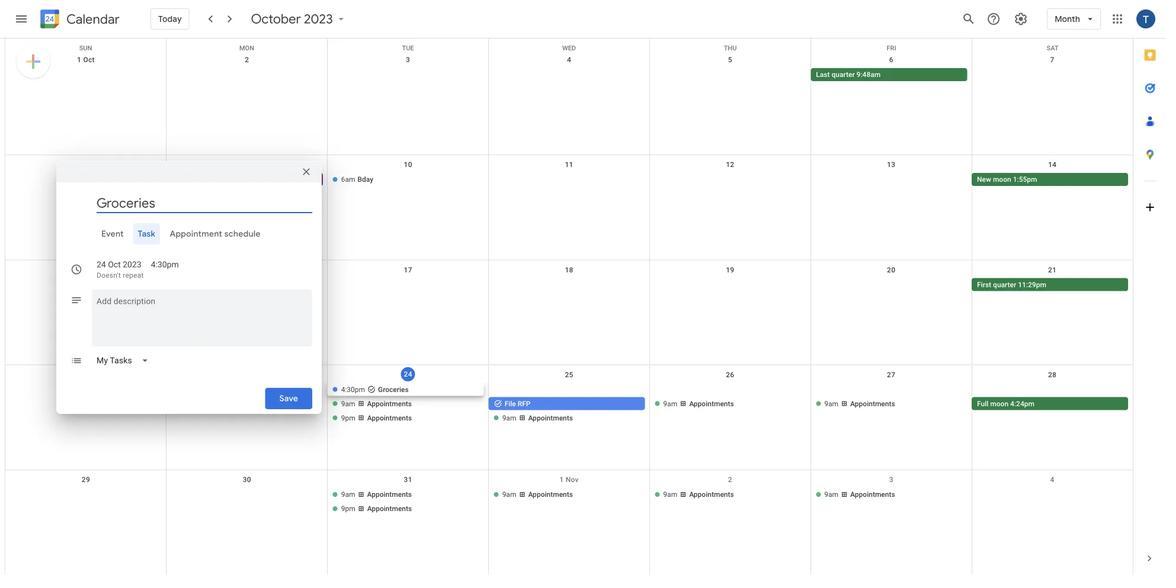 Task type: describe. For each thing, give the bounding box(es) containing it.
Add title text field
[[97, 194, 312, 212]]

indigenous peoples' day button
[[169, 173, 323, 186]]

full moon 4:24pm
[[977, 400, 1035, 408]]

calendar
[[66, 11, 120, 28]]

13
[[887, 161, 896, 169]]

9
[[245, 161, 249, 169]]

row containing 24
[[5, 365, 1133, 470]]

calendar element
[[38, 7, 120, 33]]

schedule
[[224, 229, 260, 239]]

oct for 1
[[83, 56, 95, 64]]

calendar heading
[[64, 11, 120, 28]]

27
[[887, 371, 896, 379]]

appointment schedule
[[170, 229, 260, 239]]

moon for full
[[990, 400, 1009, 408]]

cell containing file rfp
[[489, 383, 650, 426]]

nov
[[566, 476, 579, 484]]

event button
[[97, 223, 128, 245]]

cell containing 9am
[[328, 488, 489, 517]]

full moon 4:24pm button
[[972, 397, 1128, 410]]

groceries
[[378, 386, 409, 394]]

24 for 24
[[404, 370, 412, 379]]

settings menu image
[[1014, 12, 1028, 26]]

30
[[243, 476, 251, 484]]

last quarter 9:48am
[[816, 71, 881, 79]]

grid containing 1 oct
[[5, 39, 1133, 575]]

11:29pm
[[1018, 281, 1047, 289]]

today
[[158, 14, 182, 24]]

appointment
[[170, 229, 222, 239]]

file
[[505, 400, 516, 408]]

doesn't
[[97, 271, 121, 280]]

repeat
[[123, 271, 144, 280]]

12
[[726, 161, 735, 169]]

5
[[728, 56, 732, 64]]

task button
[[133, 223, 160, 245]]

day
[[238, 176, 249, 184]]

indigenous peoples' day
[[172, 176, 249, 184]]

tue
[[402, 44, 414, 52]]

bday
[[358, 176, 373, 184]]

1 horizontal spatial 2
[[728, 476, 732, 484]]

8
[[84, 161, 88, 169]]

month
[[1055, 14, 1080, 24]]

1 vertical spatial 4:30pm
[[341, 386, 365, 394]]

new moon 1:55pm
[[977, 176, 1037, 184]]

11
[[565, 161, 573, 169]]

0 vertical spatial 4
[[567, 56, 571, 64]]

indigenous
[[172, 176, 207, 184]]

first quarter 11:29pm button
[[972, 278, 1128, 291]]

quarter for 11:29pm
[[993, 281, 1017, 289]]

row containing 15
[[5, 260, 1133, 365]]

row containing 29
[[5, 470, 1133, 575]]



Task type: locate. For each thing, give the bounding box(es) containing it.
sun
[[79, 44, 92, 52]]

6am
[[341, 176, 355, 184]]

14
[[1048, 161, 1057, 169]]

6
[[889, 56, 894, 64]]

first quarter 11:29pm
[[977, 281, 1047, 289]]

quarter right 'first'
[[993, 281, 1017, 289]]

1 row from the top
[[5, 39, 1133, 52]]

29
[[82, 476, 90, 484]]

24 for 24 oct 2023
[[97, 260, 106, 270]]

4:30pm left groceries
[[341, 386, 365, 394]]

1 vertical spatial 4
[[1050, 476, 1055, 484]]

file rfp
[[505, 400, 531, 408]]

tab list containing event
[[66, 223, 312, 245]]

file rfp button
[[489, 397, 645, 410]]

1 nov
[[560, 476, 579, 484]]

0 horizontal spatial 4:30pm
[[151, 260, 179, 270]]

Add description text field
[[92, 295, 312, 337]]

26
[[726, 371, 735, 379]]

0 horizontal spatial quarter
[[832, 71, 855, 79]]

1 vertical spatial 1
[[560, 476, 564, 484]]

0 vertical spatial 1
[[77, 56, 81, 64]]

moon right "full"
[[990, 400, 1009, 408]]

thu
[[724, 44, 737, 52]]

moon
[[993, 176, 1011, 184], [990, 400, 1009, 408]]

0 horizontal spatial 1
[[77, 56, 81, 64]]

1
[[77, 56, 81, 64], [560, 476, 564, 484]]

1 horizontal spatial 3
[[889, 476, 894, 484]]

wed
[[562, 44, 576, 52]]

today button
[[151, 5, 189, 33]]

october 2023 button
[[246, 11, 352, 27]]

24 up 'doesn't'
[[97, 260, 106, 270]]

0 horizontal spatial tab list
[[66, 223, 312, 245]]

19
[[726, 266, 735, 274]]

25
[[565, 371, 573, 379]]

1 horizontal spatial 24
[[404, 370, 412, 379]]

0 vertical spatial 2023
[[304, 11, 333, 27]]

2023 up repeat at top
[[123, 260, 141, 270]]

rfp
[[518, 400, 531, 408]]

1 vertical spatial 2023
[[123, 260, 141, 270]]

oct
[[83, 56, 95, 64], [108, 260, 121, 270]]

october
[[251, 11, 301, 27]]

event
[[101, 229, 124, 239]]

4:30pm
[[151, 260, 179, 270], [341, 386, 365, 394]]

5 row from the top
[[5, 365, 1133, 470]]

row containing 8
[[5, 155, 1133, 260]]

17
[[404, 266, 412, 274]]

0 horizontal spatial 4
[[567, 56, 571, 64]]

31
[[404, 476, 412, 484]]

9pm
[[341, 414, 355, 422], [341, 505, 355, 513]]

1 for 1 oct
[[77, 56, 81, 64]]

0 vertical spatial quarter
[[832, 71, 855, 79]]

3 row from the top
[[5, 155, 1133, 260]]

1 vertical spatial quarter
[[993, 281, 1017, 289]]

peoples'
[[209, 176, 236, 184]]

row
[[5, 39, 1133, 52], [5, 50, 1133, 155], [5, 155, 1133, 260], [5, 260, 1133, 365], [5, 365, 1133, 470], [5, 470, 1133, 575]]

last quarter 9:48am button
[[811, 68, 967, 81]]

task
[[138, 229, 156, 239]]

24 inside row
[[404, 370, 412, 379]]

24 up groceries
[[404, 370, 412, 379]]

1 horizontal spatial oct
[[108, 260, 121, 270]]

1 vertical spatial 3
[[889, 476, 894, 484]]

21
[[1048, 266, 1057, 274]]

appointment schedule button
[[165, 223, 265, 245]]

1 horizontal spatial 4
[[1050, 476, 1055, 484]]

0 vertical spatial 9pm
[[341, 414, 355, 422]]

cell
[[5, 68, 166, 82], [166, 68, 328, 82], [650, 68, 811, 82], [972, 68, 1133, 82], [5, 173, 166, 187], [811, 173, 972, 187], [5, 278, 166, 292], [166, 278, 328, 292], [328, 278, 489, 292], [811, 278, 972, 292], [5, 383, 166, 426], [166, 383, 328, 426], [328, 383, 489, 426], [489, 383, 650, 426], [5, 488, 166, 517], [328, 488, 489, 517]]

full
[[977, 400, 989, 408]]

4:30pm down task "button"
[[151, 260, 179, 270]]

0 vertical spatial 3
[[406, 56, 410, 64]]

0 vertical spatial 24
[[97, 260, 106, 270]]

1 vertical spatial 9pm
[[341, 505, 355, 513]]

oct inside row
[[83, 56, 95, 64]]

24 oct 2023
[[97, 260, 141, 270]]

10
[[404, 161, 412, 169]]

20
[[887, 266, 896, 274]]

1 vertical spatial moon
[[990, 400, 1009, 408]]

grid
[[5, 39, 1133, 575]]

15
[[82, 266, 90, 274]]

2023 right october
[[304, 11, 333, 27]]

quarter right last
[[832, 71, 855, 79]]

new
[[977, 176, 991, 184]]

moon inside the 'full moon 4:24pm' button
[[990, 400, 1009, 408]]

1 9pm from the top
[[341, 414, 355, 422]]

0 vertical spatial 4:30pm
[[151, 260, 179, 270]]

0 horizontal spatial 24
[[97, 260, 106, 270]]

doesn't repeat
[[97, 271, 144, 280]]

first
[[977, 281, 992, 289]]

None field
[[92, 350, 158, 372]]

1 vertical spatial 2
[[728, 476, 732, 484]]

2 9pm from the top
[[341, 505, 355, 513]]

0 horizontal spatial 2023
[[123, 260, 141, 270]]

1 horizontal spatial tab list
[[1134, 39, 1166, 542]]

3
[[406, 56, 410, 64], [889, 476, 894, 484]]

1 horizontal spatial 2023
[[304, 11, 333, 27]]

row containing 1 oct
[[5, 50, 1133, 155]]

2023
[[304, 11, 333, 27], [123, 260, 141, 270]]

oct down sun on the left of page
[[83, 56, 95, 64]]

quarter
[[832, 71, 855, 79], [993, 281, 1017, 289]]

4:24pm
[[1011, 400, 1035, 408]]

new moon 1:55pm button
[[972, 173, 1128, 186]]

tab list
[[1134, 39, 1166, 542], [66, 223, 312, 245]]

oct up 'doesn't'
[[108, 260, 121, 270]]

2
[[245, 56, 249, 64], [728, 476, 732, 484]]

month button
[[1047, 5, 1101, 33]]

1:55pm
[[1013, 176, 1037, 184]]

last
[[816, 71, 830, 79]]

6am bday
[[341, 176, 373, 184]]

1 down sun on the left of page
[[77, 56, 81, 64]]

0 vertical spatial 2
[[245, 56, 249, 64]]

4 row from the top
[[5, 260, 1133, 365]]

0 horizontal spatial 3
[[406, 56, 410, 64]]

9am
[[341, 400, 355, 408], [663, 400, 677, 408], [825, 400, 839, 408], [502, 414, 516, 422], [341, 491, 355, 499], [502, 491, 516, 499], [663, 491, 677, 499], [825, 491, 839, 499]]

moon right new
[[993, 176, 1011, 184]]

9:48am
[[857, 71, 881, 79]]

mon
[[239, 44, 254, 52]]

1 vertical spatial 24
[[404, 370, 412, 379]]

0 vertical spatial moon
[[993, 176, 1011, 184]]

28
[[1048, 371, 1057, 379]]

fri
[[887, 44, 896, 52]]

18
[[565, 266, 573, 274]]

appointments
[[367, 400, 412, 408], [689, 400, 734, 408], [851, 400, 895, 408], [367, 414, 412, 422], [528, 414, 573, 422], [367, 491, 412, 499], [528, 491, 573, 499], [689, 491, 734, 499], [851, 491, 895, 499], [367, 505, 412, 513]]

7
[[1050, 56, 1055, 64]]

0 horizontal spatial oct
[[83, 56, 95, 64]]

1 for 1 nov
[[560, 476, 564, 484]]

1 horizontal spatial 1
[[560, 476, 564, 484]]

quarter for 9:48am
[[832, 71, 855, 79]]

moon inside new moon 1:55pm button
[[993, 176, 1011, 184]]

1 oct
[[77, 56, 95, 64]]

oct for 24
[[108, 260, 121, 270]]

2 row from the top
[[5, 50, 1133, 155]]

4
[[567, 56, 571, 64], [1050, 476, 1055, 484]]

1 left nov
[[560, 476, 564, 484]]

main drawer image
[[14, 12, 28, 26]]

0 vertical spatial oct
[[83, 56, 95, 64]]

row containing sun
[[5, 39, 1133, 52]]

cell containing 4:30pm
[[328, 383, 489, 426]]

0 horizontal spatial 2
[[245, 56, 249, 64]]

1 horizontal spatial 4:30pm
[[341, 386, 365, 394]]

1 vertical spatial oct
[[108, 260, 121, 270]]

24
[[97, 260, 106, 270], [404, 370, 412, 379]]

october 2023
[[251, 11, 333, 27]]

sat
[[1047, 44, 1059, 52]]

1 horizontal spatial quarter
[[993, 281, 1017, 289]]

moon for new
[[993, 176, 1011, 184]]

6 row from the top
[[5, 470, 1133, 575]]



Task type: vqa. For each thing, say whether or not it's contained in the screenshot.
"TIME ZONE" button
no



